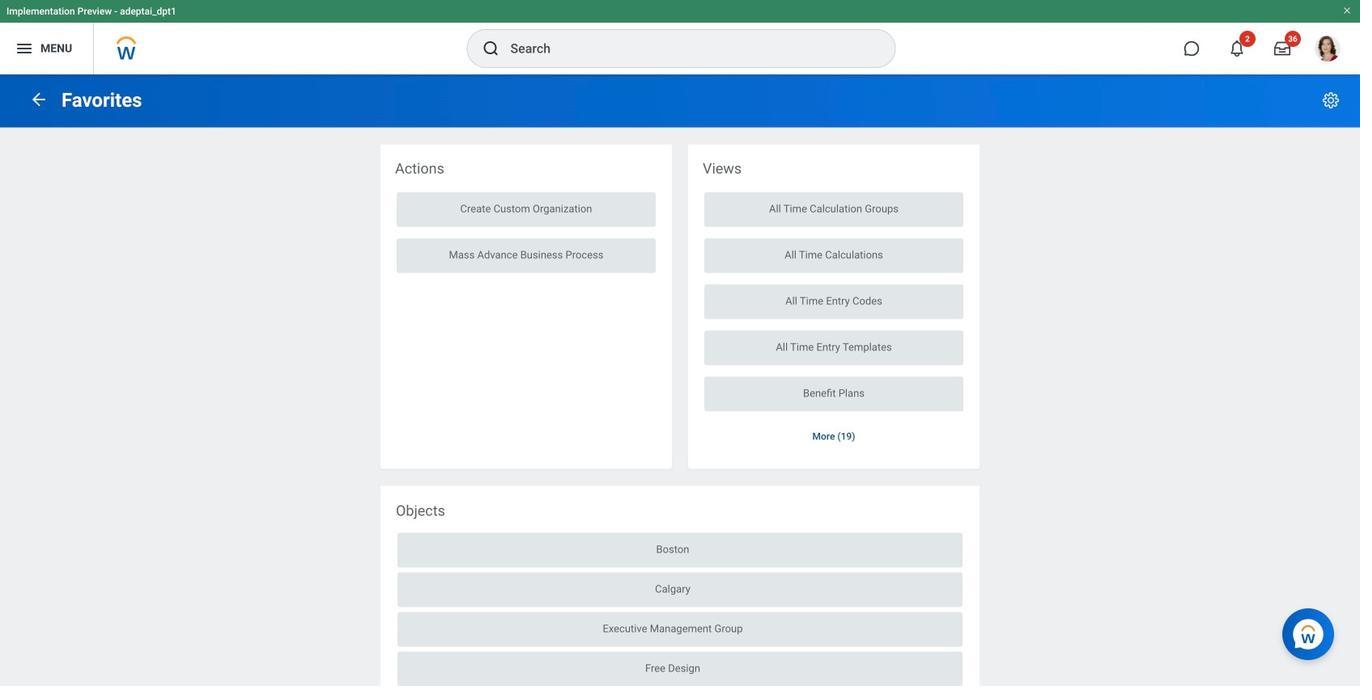 Task type: describe. For each thing, give the bounding box(es) containing it.
close environment banner image
[[1343, 6, 1352, 15]]

configure image
[[1322, 91, 1341, 110]]

notifications large image
[[1229, 40, 1246, 57]]

justify image
[[15, 39, 34, 58]]

profile logan mcneil image
[[1315, 36, 1341, 65]]



Task type: vqa. For each thing, say whether or not it's contained in the screenshot.
search icon
yes



Task type: locate. For each thing, give the bounding box(es) containing it.
items selected list
[[396, 533, 965, 687]]

Search Workday  search field
[[511, 31, 862, 66]]

search image
[[481, 39, 501, 58]]

inbox large image
[[1275, 40, 1291, 57]]

previous page image
[[29, 90, 49, 109]]

main content
[[0, 75, 1361, 687]]

banner
[[0, 0, 1361, 75]]



